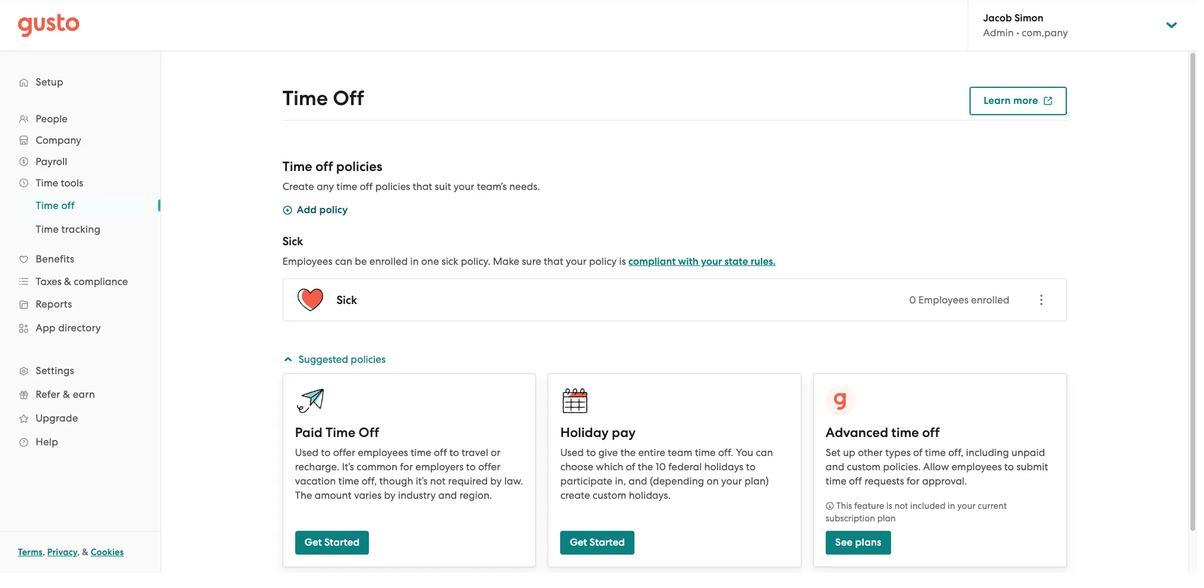 Task type: locate. For each thing, give the bounding box(es) containing it.
which
[[596, 461, 624, 473]]

1 vertical spatial of
[[626, 461, 636, 473]]

policy
[[320, 204, 348, 216], [589, 256, 617, 268]]

advanced
[[826, 425, 889, 441]]

unpaid
[[1012, 447, 1046, 459]]

off
[[333, 86, 364, 111], [359, 425, 379, 441]]

1 horizontal spatial enrolled
[[972, 294, 1010, 306]]

policy.
[[461, 256, 491, 268]]

get started for holiday
[[570, 537, 625, 549]]

& inside dropdown button
[[64, 276, 71, 288]]

terms link
[[18, 548, 43, 558]]

started down create
[[590, 537, 625, 549]]

1 horizontal spatial for
[[907, 476, 920, 488]]

to left give
[[587, 447, 596, 459]]

off inside set up other types of time off, including unpaid and custom policies. allow employees to submit time off requests for approval.
[[850, 476, 863, 488]]

of right types
[[914, 447, 923, 459]]

0 horizontal spatial for
[[400, 461, 413, 473]]

0 vertical spatial is
[[620, 256, 626, 268]]

used up the choose
[[561, 447, 584, 459]]

1 list from the top
[[0, 108, 161, 454]]

1 horizontal spatial started
[[590, 537, 625, 549]]

& left cookies button
[[82, 548, 89, 558]]

can left be
[[335, 256, 353, 268]]

1 get started from the left
[[305, 537, 360, 549]]

0 horizontal spatial custom
[[593, 490, 627, 502]]

0 horizontal spatial used
[[295, 447, 319, 459]]

to left the submit
[[1005, 461, 1015, 473]]

1 vertical spatial offer
[[479, 461, 501, 473]]

to up plan)
[[747, 461, 756, 473]]

1 horizontal spatial offer
[[479, 461, 501, 473]]

allow
[[924, 461, 950, 473]]

1 horizontal spatial get
[[570, 537, 588, 549]]

directory
[[58, 322, 101, 334]]

0 vertical spatial by
[[491, 476, 502, 488]]

employees
[[283, 256, 333, 268], [919, 294, 969, 306]]

off, up "varies"
[[362, 476, 377, 488]]

employees inside used to offer employees time off to travel or recharge. it's common for employers to offer vacation time off, though it's not required by law. the amount varies by industry and region.
[[358, 447, 408, 459]]

time inside "link"
[[36, 224, 59, 235]]

enrolled
[[370, 256, 408, 268], [972, 294, 1010, 306]]

1 vertical spatial sick
[[337, 293, 357, 307]]

time right any
[[337, 181, 358, 193]]

2 get from the left
[[570, 537, 588, 549]]

1 get from the left
[[305, 537, 322, 549]]

0 horizontal spatial sick
[[283, 235, 303, 249]]

1 horizontal spatial off,
[[949, 447, 964, 459]]

used up recharge.
[[295, 447, 319, 459]]

team's
[[477, 181, 507, 193]]

time for time off
[[283, 86, 328, 111]]

required
[[448, 476, 488, 488]]

0 horizontal spatial employees
[[358, 447, 408, 459]]

1 vertical spatial that
[[544, 256, 564, 268]]

1 horizontal spatial used
[[561, 447, 584, 459]]

1 horizontal spatial not
[[895, 501, 909, 512]]

needs.
[[510, 181, 541, 193]]

0 horizontal spatial by
[[384, 490, 396, 502]]

get for holiday
[[570, 537, 588, 549]]

0 horizontal spatial ,
[[43, 548, 45, 558]]

not inside used to offer employees time off to travel or recharge. it's common for employers to offer vacation time off, though it's not required by law. the amount varies by industry and region.
[[430, 476, 446, 488]]

people button
[[12, 108, 149, 130]]

that inside the time off policies create any time off policies that suit your team's needs.
[[413, 181, 433, 193]]

can right you
[[756, 447, 774, 459]]

see plans
[[836, 537, 882, 549]]

of up 'in,'
[[626, 461, 636, 473]]

0 horizontal spatial get started
[[305, 537, 360, 549]]

0 vertical spatial of
[[914, 447, 923, 459]]

0 vertical spatial can
[[335, 256, 353, 268]]

1 vertical spatial by
[[384, 490, 396, 502]]

get started down the amount
[[305, 537, 360, 549]]

started down the amount
[[324, 537, 360, 549]]

0 horizontal spatial employees
[[283, 256, 333, 268]]

time up "employers"
[[411, 447, 432, 459]]

0 vertical spatial policy
[[320, 204, 348, 216]]

your right suit
[[454, 181, 475, 193]]

& for earn
[[63, 389, 70, 401]]

get down the
[[305, 537, 322, 549]]

1 vertical spatial can
[[756, 447, 774, 459]]

is left compliant
[[620, 256, 626, 268]]

your left current
[[958, 501, 976, 512]]

0 horizontal spatial of
[[626, 461, 636, 473]]

1 horizontal spatial employees
[[952, 461, 1003, 473]]

advanced time off
[[826, 425, 940, 441]]

0 vertical spatial sick
[[283, 235, 303, 249]]

employees right '0'
[[919, 294, 969, 306]]

suggested policies tab
[[281, 345, 1067, 374]]

for up though
[[400, 461, 413, 473]]

0 horizontal spatial can
[[335, 256, 353, 268]]

get started down create
[[570, 537, 625, 549]]

0 vertical spatial employees
[[358, 447, 408, 459]]

the left 10
[[638, 461, 654, 473]]

the right give
[[621, 447, 636, 459]]

& left earn
[[63, 389, 70, 401]]

not up plan on the right
[[895, 501, 909, 512]]

1 horizontal spatial the
[[638, 461, 654, 473]]

time tools
[[36, 177, 83, 189]]

in right included
[[948, 501, 956, 512]]

1 vertical spatial employees
[[919, 294, 969, 306]]

0 horizontal spatial and
[[439, 490, 457, 502]]

payroll
[[36, 156, 67, 168]]

people
[[36, 113, 68, 125]]

add policy button
[[283, 203, 348, 219]]

, left cookies button
[[77, 548, 80, 558]]

arrow right image
[[281, 355, 295, 365]]

that left suit
[[413, 181, 433, 193]]

policy left compliant
[[589, 256, 617, 268]]

employees up common
[[358, 447, 408, 459]]

app
[[36, 322, 56, 334]]

1 horizontal spatial policy
[[589, 256, 617, 268]]

not down "employers"
[[430, 476, 446, 488]]

your inside the employees can be enrolled in one sick policy. make sure that your policy is compliant with your state rules.
[[566, 256, 587, 268]]

not inside this feature is not included in your current subscription plan
[[895, 501, 909, 512]]

the
[[295, 490, 312, 502]]

help link
[[12, 432, 149, 453]]

terms , privacy , & cookies
[[18, 548, 124, 558]]

and inside set up other types of time off, including unpaid and custom policies. allow employees to submit time off requests for approval.
[[826, 461, 845, 473]]

types
[[886, 447, 911, 459]]

employees inside the employees can be enrolled in one sick policy. make sure that your policy is compliant with your state rules.
[[283, 256, 333, 268]]

0 vertical spatial in
[[411, 256, 419, 268]]

1 vertical spatial &
[[63, 389, 70, 401]]

&
[[64, 276, 71, 288], [63, 389, 70, 401], [82, 548, 89, 558]]

employers
[[416, 461, 464, 473]]

can inside 'used to give the entire team time off. you can choose which of the 10 federal holidays to participate in, and (depending on your plan) create custom holidays.'
[[756, 447, 774, 459]]

2 used from the left
[[561, 447, 584, 459]]

0 horizontal spatial the
[[621, 447, 636, 459]]

1 horizontal spatial in
[[948, 501, 956, 512]]

current
[[978, 501, 1008, 512]]

1 horizontal spatial that
[[544, 256, 564, 268]]

1 vertical spatial off,
[[362, 476, 377, 488]]

participate
[[561, 476, 613, 488]]

2 get started from the left
[[570, 537, 625, 549]]

used inside 'used to give the entire team time off. you can choose which of the 10 federal holidays to participate in, and (depending on your plan) create custom holidays.'
[[561, 447, 584, 459]]

offer up it's
[[333, 447, 356, 459]]

0 horizontal spatial is
[[620, 256, 626, 268]]

1 vertical spatial custom
[[593, 490, 627, 502]]

0 vertical spatial and
[[826, 461, 845, 473]]

1 vertical spatial and
[[629, 476, 648, 488]]

com,pany
[[1022, 27, 1069, 39]]

off down tools
[[61, 200, 75, 212]]

0 horizontal spatial off,
[[362, 476, 377, 488]]

your inside the time off policies create any time off policies that suit your team's needs.
[[454, 181, 475, 193]]

reports
[[36, 298, 72, 310]]

enrolled inside the employees can be enrolled in one sick policy. make sure that your policy is compliant with your state rules.
[[370, 256, 408, 268]]

for down policies.
[[907, 476, 920, 488]]

or
[[491, 447, 501, 459]]

off,
[[949, 447, 964, 459], [362, 476, 377, 488]]

2 list from the top
[[0, 194, 161, 241]]

0 vertical spatial not
[[430, 476, 446, 488]]

time inside the time off policies create any time off policies that suit your team's needs.
[[283, 159, 313, 175]]

2 horizontal spatial and
[[826, 461, 845, 473]]

holidays
[[705, 461, 744, 473]]

gusto navigation element
[[0, 51, 161, 473]]

employees down including
[[952, 461, 1003, 473]]

used inside used to offer employees time off to travel or recharge. it's common for employers to offer vacation time off, though it's not required by law. the amount varies by industry and region.
[[295, 447, 319, 459]]

0 vertical spatial off,
[[949, 447, 964, 459]]

and down set
[[826, 461, 845, 473]]

1 horizontal spatial custom
[[848, 461, 881, 473]]

2 vertical spatial and
[[439, 490, 457, 502]]

1 vertical spatial employees
[[952, 461, 1003, 473]]

that inside the employees can be enrolled in one sick policy. make sure that your policy is compliant with your state rules.
[[544, 256, 564, 268]]

is up plan on the right
[[887, 501, 893, 512]]

0 horizontal spatial that
[[413, 181, 433, 193]]

off, inside used to offer employees time off to travel or recharge. it's common for employers to offer vacation time off, though it's not required by law. the amount varies by industry and region.
[[362, 476, 377, 488]]

off up this
[[850, 476, 863, 488]]

0 horizontal spatial not
[[430, 476, 446, 488]]

requests
[[865, 476, 905, 488]]

by left law.
[[491, 476, 502, 488]]

0 horizontal spatial policy
[[320, 204, 348, 216]]

to inside set up other types of time off, including unpaid and custom policies. allow employees to submit time off requests for approval.
[[1005, 461, 1015, 473]]

used to offer employees time off to travel or recharge. it's common for employers to offer vacation time off, though it's not required by law. the amount varies by industry and region.
[[295, 447, 524, 502]]

& for compliance
[[64, 276, 71, 288]]

offer
[[333, 447, 356, 459], [479, 461, 501, 473]]

by
[[491, 476, 502, 488], [384, 490, 396, 502]]

off up "employers"
[[434, 447, 447, 459]]

time
[[337, 181, 358, 193], [892, 425, 920, 441], [411, 447, 432, 459], [695, 447, 716, 459], [926, 447, 947, 459], [339, 476, 359, 488], [826, 476, 847, 488]]

benefits
[[36, 253, 74, 265]]

1 vertical spatial is
[[887, 501, 893, 512]]

entire
[[639, 447, 666, 459]]

and down required
[[439, 490, 457, 502]]

suit
[[435, 181, 451, 193]]

time inside dropdown button
[[36, 177, 58, 189]]

list
[[0, 108, 161, 454], [0, 194, 161, 241]]

sick down be
[[337, 293, 357, 307]]

your inside this feature is not included in your current subscription plan
[[958, 501, 976, 512]]

1 horizontal spatial is
[[887, 501, 893, 512]]

is inside this feature is not included in your current subscription plan
[[887, 501, 893, 512]]

to up recharge.
[[321, 447, 331, 459]]

approval.
[[923, 476, 968, 488]]

time for time tools
[[36, 177, 58, 189]]

1 horizontal spatial ,
[[77, 548, 80, 558]]

0 vertical spatial offer
[[333, 447, 356, 459]]

by down though
[[384, 490, 396, 502]]

that right sure
[[544, 256, 564, 268]]

policies right suggested
[[351, 354, 386, 366]]

including
[[967, 447, 1010, 459]]

0 vertical spatial the
[[621, 447, 636, 459]]

time for time tracking
[[36, 224, 59, 235]]

add policy
[[297, 204, 348, 216]]

time left off.
[[695, 447, 716, 459]]

0 vertical spatial that
[[413, 181, 433, 193]]

1 , from the left
[[43, 548, 45, 558]]

is inside the employees can be enrolled in one sick policy. make sure that your policy is compliant with your state rules.
[[620, 256, 626, 268]]

settings link
[[12, 360, 149, 382]]

and right 'in,'
[[629, 476, 648, 488]]

amount
[[315, 490, 352, 502]]

1 horizontal spatial can
[[756, 447, 774, 459]]

cookies button
[[91, 546, 124, 560]]

to up "employers"
[[450, 447, 459, 459]]

2 , from the left
[[77, 548, 80, 558]]

federal
[[669, 461, 702, 473]]

0 vertical spatial &
[[64, 276, 71, 288]]

home image
[[18, 13, 80, 37]]

time for time off policies create any time off policies that suit your team's needs.
[[283, 159, 313, 175]]

plan
[[878, 514, 896, 524]]

0 horizontal spatial get
[[305, 537, 322, 549]]

1 horizontal spatial by
[[491, 476, 502, 488]]

2 started from the left
[[590, 537, 625, 549]]

on
[[707, 476, 719, 488]]

for inside set up other types of time off, including unpaid and custom policies. allow employees to submit time off requests for approval.
[[907, 476, 920, 488]]

0 horizontal spatial offer
[[333, 447, 356, 459]]

time
[[283, 86, 328, 111], [283, 159, 313, 175], [36, 177, 58, 189], [36, 200, 59, 212], [36, 224, 59, 235], [326, 425, 356, 441]]

to
[[321, 447, 331, 459], [450, 447, 459, 459], [587, 447, 596, 459], [466, 461, 476, 473], [747, 461, 756, 473], [1005, 461, 1015, 473]]

custom down 'in,'
[[593, 490, 627, 502]]

state
[[725, 256, 749, 268]]

0 horizontal spatial enrolled
[[370, 256, 408, 268]]

policy down any
[[320, 204, 348, 216]]

1 used from the left
[[295, 447, 319, 459]]

off up any
[[316, 159, 333, 175]]

in left one
[[411, 256, 419, 268]]

get down create
[[570, 537, 588, 549]]

policy inside button
[[320, 204, 348, 216]]

0 vertical spatial for
[[400, 461, 413, 473]]

1 horizontal spatial and
[[629, 476, 648, 488]]

off, up allow
[[949, 447, 964, 459]]

2 vertical spatial policies
[[351, 354, 386, 366]]

0 vertical spatial enrolled
[[370, 256, 408, 268]]

opens in a new tab image
[[1044, 96, 1053, 106]]

can
[[335, 256, 353, 268], [756, 447, 774, 459]]

see
[[836, 537, 853, 549]]

for inside used to offer employees time off to travel or recharge. it's common for employers to offer vacation time off, though it's not required by law. the amount varies by industry and region.
[[400, 461, 413, 473]]

1 vertical spatial policy
[[589, 256, 617, 268]]

employees inside set up other types of time off, including unpaid and custom policies. allow employees to submit time off requests for approval.
[[952, 461, 1003, 473]]

1 started from the left
[[324, 537, 360, 549]]

compliant
[[629, 256, 676, 268]]

get for paid
[[305, 537, 322, 549]]

1 vertical spatial for
[[907, 476, 920, 488]]

1 horizontal spatial get started
[[570, 537, 625, 549]]

0 horizontal spatial started
[[324, 537, 360, 549]]

offer down or at the bottom
[[479, 461, 501, 473]]

& right 'taxes'
[[64, 276, 71, 288]]

1 vertical spatial in
[[948, 501, 956, 512]]

benefits link
[[12, 249, 149, 270]]

company
[[36, 134, 81, 146]]

policies up add policy
[[336, 159, 383, 175]]

time off policies create any time off policies that suit your team's needs.
[[283, 159, 541, 193]]

employees down add policy button
[[283, 256, 333, 268]]

1 horizontal spatial of
[[914, 447, 923, 459]]

0 vertical spatial employees
[[283, 256, 333, 268]]

0 horizontal spatial in
[[411, 256, 419, 268]]

custom down other at the right bottom of page
[[848, 461, 881, 473]]

in
[[411, 256, 419, 268], [948, 501, 956, 512]]

up
[[844, 447, 856, 459]]

0 vertical spatial custom
[[848, 461, 881, 473]]

your down holidays on the right bottom of page
[[722, 476, 743, 488]]

and inside 'used to give the entire team time off. you can choose which of the 10 federal holidays to participate in, and (depending on your plan) create custom holidays.'
[[629, 476, 648, 488]]

subscription
[[826, 514, 876, 524]]

your right sure
[[566, 256, 587, 268]]

policies left suit
[[376, 181, 411, 193]]

1 vertical spatial not
[[895, 501, 909, 512]]

sick down module__icon___go7vc
[[283, 235, 303, 249]]

holiday pay
[[561, 425, 636, 441]]

, left privacy link
[[43, 548, 45, 558]]



Task type: vqa. For each thing, say whether or not it's contained in the screenshot.
31 on the left bottom of page
no



Task type: describe. For each thing, give the bounding box(es) containing it.
suggested
[[299, 354, 348, 366]]

to up required
[[466, 461, 476, 473]]

time off link
[[21, 195, 149, 216]]

0
[[910, 294, 917, 306]]

travel
[[462, 447, 489, 459]]

1 vertical spatial enrolled
[[972, 294, 1010, 306]]

10
[[656, 461, 666, 473]]

time up allow
[[926, 447, 947, 459]]

sure
[[522, 256, 542, 268]]

time inside the time off policies create any time off policies that suit your team's needs.
[[337, 181, 358, 193]]

taxes & compliance button
[[12, 271, 149, 293]]

refer & earn link
[[12, 384, 149, 405]]

off up allow
[[923, 425, 940, 441]]

used for paid time off
[[295, 447, 319, 459]]

of inside 'used to give the entire team time off. you can choose which of the 10 federal holidays to participate in, and (depending on your plan) create custom holidays.'
[[626, 461, 636, 473]]

time off
[[36, 200, 75, 212]]

refer & earn
[[36, 389, 95, 401]]

create
[[561, 490, 591, 502]]

compliant with your state rules. link
[[629, 256, 776, 268]]

refer
[[36, 389, 60, 401]]

holidays.
[[629, 490, 671, 502]]

jacob simon admin • com,pany
[[984, 12, 1069, 39]]

in inside the employees can be enrolled in one sick policy. make sure that your policy is compliant with your state rules.
[[411, 256, 419, 268]]

policies.
[[884, 461, 921, 473]]

1 vertical spatial the
[[638, 461, 654, 473]]

time up this
[[826, 476, 847, 488]]

learn
[[984, 95, 1012, 107]]

law.
[[505, 476, 524, 488]]

feature
[[855, 501, 885, 512]]

used to give the entire team time off. you can choose which of the 10 federal holidays to participate in, and (depending on your plan) create custom holidays.
[[561, 447, 774, 502]]

off.
[[719, 447, 734, 459]]

started for time
[[324, 537, 360, 549]]

payroll button
[[12, 151, 149, 172]]

time inside 'used to give the entire team time off. you can choose which of the 10 federal holidays to participate in, and (depending on your plan) create custom holidays.'
[[695, 447, 716, 459]]

privacy
[[47, 548, 77, 558]]

plans
[[856, 537, 882, 549]]

policy inside the employees can be enrolled in one sick policy. make sure that your policy is compliant with your state rules.
[[589, 256, 617, 268]]

make
[[493, 256, 520, 268]]

give
[[599, 447, 618, 459]]

time down it's
[[339, 476, 359, 488]]

time off
[[283, 86, 364, 111]]

privacy link
[[47, 548, 77, 558]]

set up other types of time off, including unpaid and custom policies. allow employees to submit time off requests for approval.
[[826, 447, 1049, 488]]

this
[[837, 501, 853, 512]]

custom inside 'used to give the entire team time off. you can choose which of the 10 federal holidays to participate in, and (depending on your plan) create custom holidays.'
[[593, 490, 627, 502]]

company button
[[12, 130, 149, 151]]

off right any
[[360, 181, 373, 193]]

in inside this feature is not included in your current subscription plan
[[948, 501, 956, 512]]

region.
[[460, 490, 492, 502]]

pay
[[612, 425, 636, 441]]

setup
[[36, 76, 63, 88]]

though
[[380, 476, 414, 488]]

your right "with"
[[701, 256, 723, 268]]

off inside used to offer employees time off to travel or recharge. it's common for employers to offer vacation time off, though it's not required by law. the amount varies by industry and region.
[[434, 447, 447, 459]]

common
[[357, 461, 398, 473]]

team
[[668, 447, 693, 459]]

jacob
[[984, 12, 1013, 24]]

and inside used to offer employees time off to travel or recharge. it's common for employers to offer vacation time off, though it's not required by law. the amount varies by industry and region.
[[439, 490, 457, 502]]

list containing time off
[[0, 194, 161, 241]]

industry
[[398, 490, 436, 502]]

policies inside tab
[[351, 354, 386, 366]]

simon
[[1015, 12, 1044, 24]]

more
[[1014, 95, 1039, 107]]

with
[[679, 256, 699, 268]]

(depending
[[650, 476, 705, 488]]

time for time off
[[36, 200, 59, 212]]

setup link
[[12, 71, 149, 93]]

get started for paid
[[305, 537, 360, 549]]

used for holiday pay
[[561, 447, 584, 459]]

time up types
[[892, 425, 920, 441]]

•
[[1017, 27, 1020, 39]]

varies
[[354, 490, 382, 502]]

rules.
[[751, 256, 776, 268]]

1 horizontal spatial employees
[[919, 294, 969, 306]]

paid
[[295, 425, 323, 441]]

taxes
[[36, 276, 62, 288]]

help
[[36, 436, 58, 448]]

of inside set up other types of time off, including unpaid and custom policies. allow employees to submit time off requests for approval.
[[914, 447, 923, 459]]

app directory link
[[12, 317, 149, 339]]

list containing people
[[0, 108, 161, 454]]

included
[[911, 501, 946, 512]]

it's
[[342, 461, 354, 473]]

any
[[317, 181, 334, 193]]

1 horizontal spatial sick
[[337, 293, 357, 307]]

custom inside set up other types of time off, including unpaid and custom policies. allow employees to submit time off requests for approval.
[[848, 461, 881, 473]]

plan)
[[745, 476, 769, 488]]

add
[[297, 204, 317, 216]]

0 vertical spatial off
[[333, 86, 364, 111]]

be
[[355, 256, 367, 268]]

1 vertical spatial off
[[359, 425, 379, 441]]

time tools button
[[12, 172, 149, 194]]

1 vertical spatial policies
[[376, 181, 411, 193]]

holiday
[[561, 425, 609, 441]]

recharge.
[[295, 461, 340, 473]]

learn more link
[[970, 87, 1067, 115]]

2 vertical spatial &
[[82, 548, 89, 558]]

module__icon___go7vc image
[[283, 206, 292, 215]]

settings
[[36, 365, 74, 377]]

it's
[[416, 476, 428, 488]]

can inside the employees can be enrolled in one sick policy. make sure that your policy is compliant with your state rules.
[[335, 256, 353, 268]]

reports link
[[12, 294, 149, 315]]

in,
[[615, 476, 627, 488]]

time tracking link
[[21, 219, 149, 240]]

your inside 'used to give the entire team time off. you can choose which of the 10 federal holidays to participate in, and (depending on your plan) create custom holidays.'
[[722, 476, 743, 488]]

app directory
[[36, 322, 101, 334]]

choose
[[561, 461, 594, 473]]

taxes & compliance
[[36, 276, 128, 288]]

off, inside set up other types of time off, including unpaid and custom policies. allow employees to submit time off requests for approval.
[[949, 447, 964, 459]]

started for pay
[[590, 537, 625, 549]]

0 vertical spatial policies
[[336, 159, 383, 175]]

off inside 'gusto navigation' element
[[61, 200, 75, 212]]

terms
[[18, 548, 43, 558]]

submit
[[1017, 461, 1049, 473]]

see plans button
[[826, 531, 892, 555]]

set
[[826, 447, 841, 459]]

this feature is not included in your current subscription plan
[[826, 501, 1008, 524]]

cookies
[[91, 548, 124, 558]]

earn
[[73, 389, 95, 401]]



